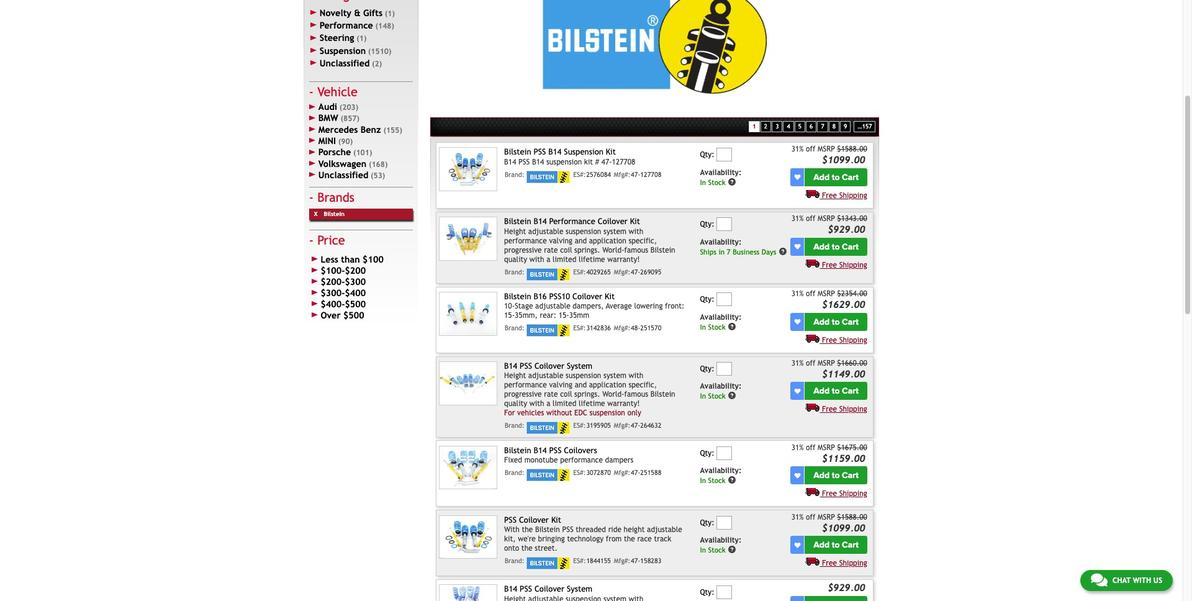 Task type: describe. For each thing, give the bounding box(es) containing it.
(203)
[[340, 103, 359, 112]]

progressive inside b14 pss coilover system height adjustable suspension system with performance valving and application specific, progressive rate coil springs. world-famous bilstein quality with a limited lifetime warranty! for vehicles without edc suspension only
[[504, 390, 542, 399]]

onto
[[504, 544, 519, 553]]

$1629.00
[[822, 299, 866, 310]]

add to cart for b14 pss coilover system
[[814, 386, 859, 397]]

off for b14 pss coilover system
[[806, 359, 816, 368]]

quality inside bilstein b14 performance coilover kit height adjustable suspension system with performance valving and application specific, progressive rate coil springs. world-famous bilstein quality with a limited lifetime warranty!
[[504, 255, 528, 264]]

race
[[638, 535, 652, 543]]

b14 pss coilover system link for 31% off msrp
[[504, 361, 593, 371]]

gifts
[[363, 7, 383, 18]]

shipping for bilstein b16 pss10 coilover kit
[[840, 336, 868, 344]]

b14 inside bilstein b14 pss coilovers fixed monotube performance dampers
[[534, 446, 547, 455]]

b14 pss coilover system link for $929.00
[[504, 585, 593, 594]]

msrp for pss coilover kit
[[818, 513, 835, 521]]

cart for bilstein pss b14 suspension kit
[[842, 172, 859, 183]]

free shipping image for $1629.00
[[806, 334, 820, 343]]

height inside bilstein b14 performance coilover kit height adjustable suspension system with performance valving and application specific, progressive rate coil springs. world-famous bilstein quality with a limited lifetime warranty!
[[504, 227, 526, 236]]

31% off msrp $1588.00 $1099.00 for bilstein pss b14 suspension kit
[[792, 145, 868, 165]]

chat with us link
[[1081, 570, 1173, 591]]

$400-
[[321, 299, 345, 309]]

$1588.00 for pss coilover kit
[[838, 513, 868, 521]]

in for bilstein b14 pss coilovers
[[700, 476, 706, 485]]

$2354.00
[[838, 289, 868, 298]]

8
[[833, 123, 836, 130]]

31% for bilstein pss b14 suspension kit
[[792, 145, 804, 154]]

progressive inside bilstein b14 performance coilover kit height adjustable suspension system with performance valving and application specific, progressive rate coil springs. world-famous bilstein quality with a limited lifetime warranty!
[[504, 246, 542, 254]]

$300-
[[321, 288, 345, 298]]

steering
[[320, 33, 354, 43]]

bilstein inside bilstein b16 pss10 coilover kit 10-stage adjustable dampers, average lowering front: 15-35mm, rear: 15-35mm
[[504, 292, 531, 301]]

2576084
[[587, 171, 611, 178]]

question sign image for bilstein pss b14 suspension kit
[[728, 178, 737, 186]]

availability: for bilstein b14 performance coilover kit
[[700, 238, 742, 246]]

1
[[753, 123, 756, 130]]

158283
[[641, 557, 662, 565]]

free shipping image for $1149.00
[[806, 403, 820, 412]]

add for bilstein pss b14 suspension kit
[[814, 172, 830, 183]]

msrp for b14 pss coilover system
[[818, 359, 835, 368]]

brands x bilstein
[[314, 190, 355, 218]]

system for b14 pss coilover system
[[567, 585, 593, 594]]

with up the 269095
[[629, 227, 644, 236]]

to for bilstein b14 pss coilovers
[[832, 470, 840, 481]]

and inside b14 pss coilover system height adjustable suspension system with performance valving and application specific, progressive rate coil springs. world-famous bilstein quality with a limited lifetime warranty! for vehicles without edc suspension only
[[575, 381, 587, 390]]

5 link
[[795, 121, 806, 132]]

coilover inside bilstein b14 performance coilover kit height adjustable suspension system with performance valving and application specific, progressive rate coil springs. world-famous bilstein quality with a limited lifetime warranty!
[[598, 217, 628, 226]]

9 link
[[840, 121, 851, 132]]

coilover inside b14 pss coilover system height adjustable suspension system with performance valving and application specific, progressive rate coil springs. world-famous bilstein quality with a limited lifetime warranty! for vehicles without edc suspension only
[[535, 361, 565, 371]]

0 horizontal spatial (1)
[[357, 34, 367, 43]]

stock for b14 pss coilover system
[[708, 392, 726, 401]]

kit,
[[504, 535, 516, 543]]

rear:
[[540, 311, 557, 320]]

pss coilover kit link
[[504, 515, 562, 525]]

$300
[[345, 277, 366, 287]]

2 15- from the left
[[559, 311, 569, 320]]

…157 link
[[854, 121, 876, 132]]

off for bilstein b14 pss coilovers
[[806, 443, 816, 452]]

qty: for pss10
[[700, 295, 715, 304]]

off for pss coilover kit
[[806, 513, 816, 521]]

free for bilstein b14 pss coilovers
[[822, 490, 837, 498]]

valving inside bilstein b14 performance coilover kit height adjustable suspension system with performance valving and application specific, progressive rate coil springs. world-famous bilstein quality with a limited lifetime warranty!
[[549, 236, 573, 245]]

(2)
[[372, 60, 382, 68]]

world- inside b14 pss coilover system height adjustable suspension system with performance valving and application specific, progressive rate coil springs. world-famous bilstein quality with a limited lifetime warranty! for vehicles without edc suspension only
[[603, 390, 625, 399]]

off for bilstein b16 pss10 coilover kit
[[806, 289, 816, 298]]

in for bilstein b16 pss10 coilover kit
[[700, 322, 706, 331]]

48-
[[631, 324, 641, 332]]

6
[[810, 123, 813, 130]]

less than $100 $100-$200 $200-$300 $300-$400 $400-$500 over $500
[[321, 254, 384, 321]]

add for pss coilover kit
[[814, 540, 830, 550]]

$1099.00 for bilstein pss b14 suspension kit
[[822, 154, 866, 165]]

availability: for bilstein b14 pss coilovers
[[700, 467, 742, 475]]

…157
[[858, 123, 872, 130]]

2
[[765, 123, 768, 130]]

world- inside bilstein b14 performance coilover kit height adjustable suspension system with performance valving and application specific, progressive rate coil springs. world-famous bilstein quality with a limited lifetime warranty!
[[603, 246, 625, 254]]

es#: for pss
[[573, 469, 586, 476]]

coilovers
[[564, 446, 597, 455]]

free shipping image for bilstein pss b14 suspension kit
[[806, 189, 820, 198]]

average
[[606, 302, 632, 311]]

suspension up 3195905
[[590, 409, 625, 418]]

add to wish list image for $1159.00
[[795, 473, 801, 479]]

31% off msrp $2354.00 $1629.00
[[792, 289, 868, 310]]

coil inside b14 pss coilover system height adjustable suspension system with performance valving and application specific, progressive rate coil springs. world-famous bilstein quality with a limited lifetime warranty! for vehicles without edc suspension only
[[560, 390, 572, 399]]

bilstein b14 performance coilover kit link
[[504, 217, 640, 226]]

adjustable inside bilstein b14 performance coilover kit height adjustable suspension system with performance valving and application specific, progressive rate coil springs. world-famous bilstein quality with a limited lifetime warranty!
[[529, 227, 564, 236]]

shipping for bilstein b14 performance coilover kit
[[840, 261, 868, 269]]

audi
[[319, 101, 337, 112]]

dampers,
[[573, 302, 604, 311]]

qty: for coilover
[[700, 365, 715, 373]]

with left us
[[1133, 576, 1152, 585]]

$1675.00
[[838, 443, 868, 452]]

bilstein - corporate logo image for kit
[[527, 557, 571, 570]]

stock for pss coilover kit
[[708, 546, 726, 554]]

bilstein - corporate logo image for b14
[[527, 171, 571, 183]]

springs. inside bilstein b14 performance coilover kit height adjustable suspension system with performance valving and application specific, progressive rate coil springs. world-famous bilstein quality with a limited lifetime warranty!
[[575, 246, 600, 254]]

msrp for bilstein pss b14 suspension kit
[[818, 145, 835, 154]]

es#: for pss10
[[573, 324, 586, 332]]

bilstein b14 pss coilovers link
[[504, 446, 597, 455]]

in for bilstein pss b14 suspension kit
[[700, 178, 706, 187]]

$1343.00
[[838, 214, 868, 223]]

$300-$400 link
[[309, 288, 413, 299]]

$100
[[363, 254, 384, 265]]

stage
[[515, 302, 533, 311]]

rate inside b14 pss coilover system height adjustable suspension system with performance valving and application specific, progressive rate coil springs. world-famous bilstein quality with a limited lifetime warranty! for vehicles without edc suspension only
[[544, 390, 558, 399]]

warranty! inside b14 pss coilover system height adjustable suspension system with performance valving and application specific, progressive rate coil springs. world-famous bilstein quality with a limited lifetime warranty! for vehicles without edc suspension only
[[608, 400, 640, 408]]

question sign image for bilstein b14 performance coilover kit
[[779, 247, 788, 256]]

brand: for bilstein b14 pss coilovers
[[505, 469, 525, 476]]

height
[[624, 525, 645, 534]]

performance inside bilstein b14 pss coilovers fixed monotube performance dampers
[[560, 456, 603, 465]]

free shipping image for pss coilover kit
[[806, 557, 820, 566]]

bilstein inside bilstein b14 pss coilovers fixed monotube performance dampers
[[504, 446, 531, 455]]

7 qty: from the top
[[700, 588, 715, 597]]

vehicle audi (203) bmw (857) mercedes benz (155) mini (90) porsche (101) volkswagen (168) unclassified (53)
[[318, 85, 402, 180]]

application inside bilstein b14 performance coilover kit height adjustable suspension system with performance valving and application specific, progressive rate coil springs. world-famous bilstein quality with a limited lifetime warranty!
[[589, 236, 627, 245]]

msrp for bilstein b14 pss coilovers
[[818, 443, 835, 452]]

add to wish list image for $1099.00
[[795, 174, 801, 180]]

free shipping for bilstein b14 performance coilover kit
[[822, 261, 868, 269]]

add to cart button for bilstein pss b14 suspension kit
[[805, 168, 868, 186]]

limited inside b14 pss coilover system height adjustable suspension system with performance valving and application specific, progressive rate coil springs. world-famous bilstein quality with a limited lifetime warranty! for vehicles without edc suspension only
[[553, 400, 577, 408]]

with up only
[[629, 372, 644, 380]]

269095
[[641, 268, 662, 276]]

47- inside bilstein pss b14 suspension kit b14  pss b14 suspension kit # 47-127708
[[602, 158, 612, 166]]

edc
[[575, 409, 588, 418]]

264632
[[641, 422, 662, 429]]

us
[[1154, 576, 1163, 585]]

(857)
[[341, 115, 360, 123]]

bilstein inside pss coilover kit with the bilstein pss threaded ride height adjustable kit, we're bringing technology from the race track onto the street.
[[535, 525, 560, 534]]

3142836
[[587, 324, 611, 332]]

famous inside b14 pss coilover system height adjustable suspension system with performance valving and application specific, progressive rate coil springs. world-famous bilstein quality with a limited lifetime warranty! for vehicles without edc suspension only
[[625, 390, 649, 399]]

31% off msrp $1660.00 $1149.00
[[792, 359, 868, 379]]

(53)
[[371, 171, 385, 180]]

question sign image for bilstein b14 pss coilovers
[[728, 476, 737, 485]]

31% off msrp $1675.00 $1159.00
[[792, 443, 868, 464]]

4
[[787, 123, 791, 130]]

question sign image for b14 pss coilover system
[[728, 392, 737, 400]]

$100-
[[321, 265, 345, 276]]

we're
[[518, 535, 536, 543]]

10-
[[504, 302, 515, 311]]

from
[[606, 535, 622, 543]]

over
[[321, 310, 341, 321]]

7 link
[[818, 121, 828, 132]]

add to wish list image for $1629.00
[[795, 319, 801, 325]]

1844155
[[587, 557, 611, 565]]

availability: in stock for b14 pss coilover system
[[700, 382, 742, 401]]

to for b14 pss coilover system
[[832, 386, 840, 397]]

days
[[762, 247, 777, 256]]

adjustable inside b14 pss coilover system height adjustable suspension system with performance valving and application specific, progressive rate coil springs. world-famous bilstein quality with a limited lifetime warranty! for vehicles without edc suspension only
[[529, 372, 564, 380]]

free shipping for b14 pss coilover system
[[822, 405, 868, 414]]

es#: 2576084 mfg#: 47-127708
[[573, 171, 662, 178]]

coilover down street.
[[535, 585, 565, 594]]

31% for b14 pss coilover system
[[792, 359, 804, 368]]

bilstein inside the brands x bilstein
[[324, 211, 345, 218]]

kit inside pss coilover kit with the bilstein pss threaded ride height adjustable kit, we're bringing technology from the race track onto the street.
[[552, 515, 562, 525]]

with up b16
[[530, 255, 544, 264]]

comments image
[[1091, 573, 1108, 588]]

add to cart for bilstein b16 pss10 coilover kit
[[814, 317, 859, 327]]

add to wish list image for $1099.00
[[795, 542, 801, 548]]

es#: 3072870 mfg#: 47-251588
[[573, 469, 662, 476]]

es#2576084 - 47-127708 - bilstein pss b14 suspension kit - b14  pss b14 suspension kit # 47-127708 - bilstein - audi volkswagen image
[[439, 147, 497, 191]]

question sign image for bilstein b16 pss10 coilover kit
[[728, 322, 737, 331]]

performance inside b14 pss coilover system height adjustable suspension system with performance valving and application specific, progressive rate coil springs. world-famous bilstein quality with a limited lifetime warranty! for vehicles without edc suspension only
[[504, 381, 547, 390]]

es#4029265 - 47-269095 - bilstein b14 performance coilover kit - height adjustable suspension system with performance valving and application specific, progressive rate coil springs. world-famous bilstein quality with a limited lifetime warranty! - bilstein - bmw image
[[439, 217, 497, 261]]

system for b14 pss coilover system height adjustable suspension system with performance valving and application specific, progressive rate coil springs. world-famous bilstein quality with a limited lifetime warranty! for vehicles without edc suspension only
[[567, 361, 593, 371]]

qty: for kit
[[700, 518, 715, 527]]

adjustable inside bilstein b16 pss10 coilover kit 10-stage adjustable dampers, average lowering front: 15-35mm, rear: 15-35mm
[[535, 302, 571, 311]]

less
[[321, 254, 339, 265]]

es#: 3195905 mfg#: 47-264632
[[573, 422, 662, 429]]

b14 pss coilover system
[[504, 585, 593, 594]]

free shipping for pss coilover kit
[[822, 559, 868, 568]]

bilstein - corporate logo image for performance
[[527, 268, 571, 281]]

add to cart button for bilstein b14 performance coilover kit
[[805, 238, 868, 256]]

bilstein right es#4029265 - 47-269095 - bilstein b14 performance coilover kit - height adjustable suspension system with performance valving and application specific, progressive rate coil springs. world-famous bilstein quality with a limited lifetime warranty! - bilstein - bmw image
[[504, 217, 531, 226]]

$1588.00 for bilstein pss b14 suspension kit
[[838, 145, 868, 154]]

a inside b14 pss coilover system height adjustable suspension system with performance valving and application specific, progressive rate coil springs. world-famous bilstein quality with a limited lifetime warranty! for vehicles without edc suspension only
[[547, 400, 551, 408]]

2 $929.00 from the top
[[828, 582, 866, 593]]

bilstein inside bilstein pss b14 suspension kit b14  pss b14 suspension kit # 47-127708
[[504, 147, 531, 157]]

fixed
[[504, 456, 522, 465]]

monotube
[[525, 456, 558, 465]]

es#: 3142836 mfg#: 48-251570
[[573, 324, 662, 332]]

suspension up #
[[564, 147, 604, 157]]

to for bilstein pss b14 suspension kit
[[832, 172, 840, 183]]

35mm
[[569, 311, 590, 320]]

novelty & gifts (1) performance (148) steering (1) suspension (1510) unclassified (2)
[[320, 7, 395, 68]]

1 15- from the left
[[504, 311, 515, 320]]

2 vertical spatial the
[[522, 544, 533, 553]]

bilstein - corporate logo image for coilover
[[527, 422, 571, 434]]

es#: 1844155 mfg#: 47-158283
[[573, 557, 662, 565]]

coilover inside bilstein b16 pss10 coilover kit 10-stage adjustable dampers, average lowering front: 15-35mm, rear: 15-35mm
[[573, 292, 603, 301]]

track
[[654, 535, 672, 543]]

4 link
[[784, 121, 794, 132]]

application inside b14 pss coilover system height adjustable suspension system with performance valving and application specific, progressive rate coil springs. world-famous bilstein quality with a limited lifetime warranty! for vehicles without edc suspension only
[[589, 381, 627, 390]]

free for bilstein b14 performance coilover kit
[[822, 261, 837, 269]]

$100-$200 link
[[309, 265, 413, 277]]

2 link
[[761, 121, 772, 132]]

famous inside bilstein b14 performance coilover kit height adjustable suspension system with performance valving and application specific, progressive rate coil springs. world-famous bilstein quality with a limited lifetime warranty!
[[625, 246, 649, 254]]

than
[[341, 254, 360, 265]]

availability: ships in 7 business days
[[700, 238, 777, 256]]

bilstein b16 pss10 coilover kit link
[[504, 292, 615, 301]]

1 link
[[749, 121, 760, 132]]

suspension down bilstein pss b14 suspension kit link
[[547, 158, 582, 166]]

(148)
[[375, 22, 394, 30]]



Task type: vqa. For each thing, say whether or not it's contained in the screenshot.
Contact Us
no



Task type: locate. For each thing, give the bounding box(es) containing it.
free
[[822, 191, 837, 200], [822, 261, 837, 269], [822, 336, 837, 344], [822, 405, 837, 414], [822, 490, 837, 498], [822, 559, 837, 568]]

availability: inside availability: ships in 7 business days
[[700, 238, 742, 246]]

rate
[[544, 246, 558, 254], [544, 390, 558, 399]]

1 vertical spatial (1)
[[357, 34, 367, 43]]

$1149.00
[[822, 368, 866, 379]]

world-
[[603, 246, 625, 254], [603, 390, 625, 399]]

bringing
[[538, 535, 565, 543]]

1 vertical spatial springs.
[[575, 390, 600, 399]]

4 in from the top
[[700, 476, 706, 485]]

1 horizontal spatial kit
[[630, 217, 640, 226]]

brands
[[318, 190, 355, 204]]

0 vertical spatial free shipping image
[[806, 259, 820, 268]]

unclassified inside vehicle audi (203) bmw (857) mercedes benz (155) mini (90) porsche (101) volkswagen (168) unclassified (53)
[[319, 170, 369, 180]]

1 vertical spatial system
[[567, 585, 593, 594]]

3 free shipping from the top
[[822, 336, 868, 344]]

2 quality from the top
[[504, 400, 528, 408]]

off inside the 31% off msrp $1660.00 $1149.00
[[806, 359, 816, 368]]

add to cart for bilstein b14 performance coilover kit
[[814, 242, 859, 252]]

bilstein - corporate logo image down bilstein pss b14 suspension kit link
[[527, 171, 571, 183]]

kit for $929.00
[[630, 217, 640, 226]]

47- for bilstein b14 pss coilovers
[[631, 469, 641, 476]]

2 add from the top
[[814, 242, 830, 252]]

mfg#: for pss coilover kit
[[614, 557, 631, 565]]

performance inside bilstein b14 performance coilover kit height adjustable suspension system with performance valving and application specific, progressive rate coil springs. world-famous bilstein quality with a limited lifetime warranty!
[[504, 236, 547, 245]]

0 vertical spatial $500
[[345, 299, 366, 309]]

47- down dampers
[[631, 469, 641, 476]]

bilstein - corporate logo image for pss
[[527, 469, 571, 481]]

$1588.00 down $1159.00
[[838, 513, 868, 521]]

specific, inside b14 pss coilover system height adjustable suspension system with performance valving and application specific, progressive rate coil springs. world-famous bilstein quality with a limited lifetime warranty! for vehicles without edc suspension only
[[629, 381, 657, 390]]

31% for pss coilover kit
[[792, 513, 804, 521]]

availability: for bilstein pss b14 suspension kit
[[700, 168, 742, 177]]

add for bilstein b14 performance coilover kit
[[814, 242, 830, 252]]

1 vertical spatial 31% off msrp $1588.00 $1099.00
[[792, 513, 868, 533]]

world- up es#: 4029265 mfg#: 47-269095
[[603, 246, 625, 254]]

with up the "vehicles"
[[530, 400, 544, 408]]

1 free from the top
[[822, 191, 837, 200]]

7 left 8
[[821, 123, 825, 130]]

kit inside bilstein b14 performance coilover kit height adjustable suspension system with performance valving and application specific, progressive rate coil springs. world-famous bilstein quality with a limited lifetime warranty!
[[630, 217, 640, 226]]

31% for bilstein b16 pss10 coilover kit
[[792, 289, 804, 298]]

47- right #
[[602, 158, 612, 166]]

es#: down edc
[[573, 422, 586, 429]]

es#: for b14
[[573, 171, 586, 178]]

qty: for pss
[[700, 449, 715, 458]]

1 vertical spatial add to wish list image
[[795, 244, 801, 250]]

height up for
[[504, 372, 526, 380]]

availability: for bilstein b16 pss10 coilover kit
[[700, 313, 742, 321]]

3 bilstein - corporate logo image from the top
[[527, 324, 571, 337]]

5 es#: from the top
[[573, 469, 586, 476]]

0 vertical spatial specific,
[[629, 236, 657, 245]]

free shipping image up the 31% off msrp $1660.00 $1149.00
[[806, 334, 820, 343]]

7 inside availability: ships in 7 business days
[[727, 247, 731, 256]]

kit up bringing
[[552, 515, 562, 525]]

31%
[[792, 145, 804, 154], [792, 214, 804, 223], [792, 289, 804, 298], [792, 359, 804, 368], [792, 443, 804, 452], [792, 513, 804, 521]]

system down 3142836
[[567, 361, 593, 371]]

shipping
[[840, 191, 868, 200], [840, 261, 868, 269], [840, 336, 868, 344], [840, 405, 868, 414], [840, 490, 868, 498], [840, 559, 868, 568]]

famous up the 269095
[[625, 246, 649, 254]]

0 vertical spatial a
[[547, 255, 551, 264]]

2 valving from the top
[[549, 381, 573, 390]]

0 vertical spatial system
[[567, 361, 593, 371]]

the down we're
[[522, 544, 533, 553]]

technology
[[567, 535, 604, 543]]

0 vertical spatial $1099.00
[[822, 154, 866, 165]]

add
[[814, 172, 830, 183], [814, 242, 830, 252], [814, 317, 830, 327], [814, 386, 830, 397], [814, 470, 830, 481], [814, 540, 830, 550]]

kit up es#: 2576084 mfg#: 47-127708
[[606, 147, 616, 157]]

height right es#4029265 - 47-269095 - bilstein b14 performance coilover kit - height adjustable suspension system with performance valving and application specific, progressive rate coil springs. world-famous bilstein quality with a limited lifetime warranty! - bilstein - bmw image
[[504, 227, 526, 236]]

5 brand: from the top
[[505, 469, 525, 476]]

bilstein - corporate logo image down street.
[[527, 557, 571, 570]]

system inside b14 pss coilover system height adjustable suspension system with performance valving and application specific, progressive rate coil springs. world-famous bilstein quality with a limited lifetime warranty! for vehicles without edc suspension only
[[604, 372, 627, 380]]

0 vertical spatial lifetime
[[579, 255, 605, 264]]

2 $1099.00 from the top
[[822, 522, 866, 533]]

1 vertical spatial kit
[[584, 158, 593, 166]]

b14 pss coilover system link up the without
[[504, 361, 593, 371]]

mfg#: right 2576084
[[614, 171, 631, 178]]

porsche
[[319, 147, 351, 157]]

0 horizontal spatial kit
[[552, 515, 562, 525]]

1 31% off msrp $1588.00 $1099.00 from the top
[[792, 145, 868, 165]]

1 add to cart from the top
[[814, 172, 859, 183]]

3 mfg#: from the top
[[614, 324, 631, 332]]

coilover up dampers,
[[573, 292, 603, 301]]

47- down race
[[631, 557, 641, 565]]

1 horizontal spatial 15-
[[559, 311, 569, 320]]

kit
[[606, 147, 616, 157], [584, 158, 593, 166], [552, 515, 562, 525]]

b14 inside b14 pss coilover system height adjustable suspension system with performance valving and application specific, progressive rate coil springs. world-famous bilstein quality with a limited lifetime warranty! for vehicles without edc suspension only
[[504, 361, 518, 371]]

famous
[[625, 246, 649, 254], [625, 390, 649, 399]]

2 add to cart button from the top
[[805, 238, 868, 256]]

add to wish list image for $1149.00
[[795, 388, 801, 394]]

quality up 10-
[[504, 255, 528, 264]]

3 31% from the top
[[792, 289, 804, 298]]

0 vertical spatial free shipping image
[[806, 189, 820, 198]]

0 vertical spatial system
[[604, 227, 627, 236]]

mfg#: for bilstein pss b14 suspension kit
[[614, 171, 631, 178]]

0 vertical spatial 7
[[821, 123, 825, 130]]

1 vertical spatial quality
[[504, 400, 528, 408]]

1 mfg#: from the top
[[614, 171, 631, 178]]

9
[[844, 123, 847, 130]]

bilstein up fixed
[[504, 446, 531, 455]]

None text field
[[717, 218, 733, 231], [717, 293, 733, 306], [717, 362, 733, 376], [717, 447, 733, 460], [717, 218, 733, 231], [717, 293, 733, 306], [717, 362, 733, 376], [717, 447, 733, 460]]

coil down 'bilstein b14 performance coilover kit' link
[[560, 246, 572, 254]]

1 application from the top
[[589, 236, 627, 245]]

2 availability: in stock from the top
[[700, 313, 742, 331]]

127708 right 2576084
[[641, 171, 662, 178]]

the down height
[[624, 535, 635, 543]]

chat with us
[[1113, 576, 1163, 585]]

es#: for kit
[[573, 557, 586, 565]]

47- right 2576084
[[631, 171, 641, 178]]

2 msrp from the top
[[818, 214, 835, 223]]

0 vertical spatial performance
[[504, 236, 547, 245]]

bilstein pss b14 suspension kit link
[[504, 147, 616, 157]]

over $500 link
[[309, 310, 413, 321]]

1 vertical spatial 127708
[[641, 171, 662, 178]]

2 coil from the top
[[560, 390, 572, 399]]

mfg#: down only
[[614, 422, 631, 429]]

$500
[[345, 299, 366, 309], [343, 310, 364, 321]]

3 availability: from the top
[[700, 313, 742, 321]]

2 vertical spatial free shipping image
[[806, 557, 820, 566]]

free shipping image
[[806, 189, 820, 198], [806, 488, 820, 496], [806, 557, 820, 566]]

31% inside the 31% off msrp $1660.00 $1149.00
[[792, 359, 804, 368]]

x
[[314, 211, 318, 218]]

0 vertical spatial famous
[[625, 246, 649, 254]]

4 31% from the top
[[792, 359, 804, 368]]

ships
[[700, 247, 717, 256]]

1 vertical spatial free shipping image
[[806, 334, 820, 343]]

add to cart for pss coilover kit
[[814, 540, 859, 550]]

unclassified down volkswagen
[[319, 170, 369, 180]]

2 mfg#: from the top
[[614, 268, 631, 276]]

31% off msrp $1588.00 $1099.00 for pss coilover kit
[[792, 513, 868, 533]]

1 availability: in stock from the top
[[700, 168, 742, 187]]

es#: for coilover
[[573, 422, 586, 429]]

free shipping for bilstein b14 pss coilovers
[[822, 490, 868, 498]]

47- for bilstein b14 performance coilover kit
[[631, 268, 641, 276]]

coilover down es#: 2576084 mfg#: 47-127708
[[598, 217, 628, 226]]

0 vertical spatial valving
[[549, 236, 573, 245]]

0 vertical spatial rate
[[544, 246, 558, 254]]

specific, up the 269095
[[629, 236, 657, 245]]

unclassified
[[320, 58, 370, 68], [319, 170, 369, 180]]

2 brand: from the top
[[505, 268, 525, 276]]

availability: in stock
[[700, 168, 742, 187], [700, 313, 742, 331], [700, 382, 742, 401], [700, 467, 742, 485], [700, 536, 742, 554]]

0 vertical spatial height
[[504, 227, 526, 236]]

bilstein - corporate logo image down monotube
[[527, 469, 571, 481]]

2 vertical spatial free shipping image
[[806, 403, 820, 412]]

1 progressive from the top
[[504, 246, 542, 254]]

question sign image
[[728, 178, 737, 186], [779, 247, 788, 256], [728, 322, 737, 331], [728, 392, 737, 400], [728, 476, 737, 485], [728, 545, 737, 554]]

bilstein - corporate logo image down the without
[[527, 422, 571, 434]]

availability: in stock for bilstein b14 pss coilovers
[[700, 467, 742, 485]]

0 vertical spatial coil
[[560, 246, 572, 254]]

question sign image for pss coilover kit
[[728, 545, 737, 554]]

$400
[[345, 288, 366, 298]]

shipping for bilstein b14 pss coilovers
[[840, 490, 868, 498]]

2 free shipping image from the top
[[806, 334, 820, 343]]

1 vertical spatial unclassified
[[319, 170, 369, 180]]

es#: 4029265 mfg#: 47-269095
[[573, 268, 662, 276]]

to for bilstein b16 pss10 coilover kit
[[832, 317, 840, 327]]

adjustable down 'bilstein b14 performance coilover kit' link
[[529, 227, 564, 236]]

mfg#:
[[614, 171, 631, 178], [614, 268, 631, 276], [614, 324, 631, 332], [614, 422, 631, 429], [614, 469, 631, 476], [614, 557, 631, 565]]

mfg#: for bilstein b14 performance coilover kit
[[614, 268, 631, 276]]

add to cart button for bilstein b14 pss coilovers
[[805, 467, 868, 485]]

free shipping image down the 31% off msrp $1660.00 $1149.00
[[806, 403, 820, 412]]

2 warranty! from the top
[[608, 400, 640, 408]]

2 height from the top
[[504, 372, 526, 380]]

performance down coilovers at bottom
[[560, 456, 603, 465]]

performance
[[320, 20, 373, 30], [549, 217, 596, 226]]

es#: left 2576084
[[573, 171, 586, 178]]

bilstein
[[504, 147, 531, 157], [324, 211, 345, 218], [504, 217, 531, 226], [651, 246, 676, 254], [504, 292, 531, 301], [651, 390, 676, 399], [504, 446, 531, 455], [535, 525, 560, 534]]

pss coilover kit with the bilstein pss threaded ride height adjustable kit, we're bringing technology from the race track onto the street.
[[504, 515, 683, 553]]

1 cart from the top
[[842, 172, 859, 183]]

bilstein right es#2576084 - 47-127708 - bilstein pss b14 suspension kit - b14  pss b14 suspension kit # 47-127708 - bilstein - audi volkswagen image
[[504, 147, 531, 157]]

47- up the lowering
[[631, 268, 641, 276]]

0 vertical spatial world-
[[603, 246, 625, 254]]

1 vertical spatial famous
[[625, 390, 649, 399]]

1 vertical spatial rate
[[544, 390, 558, 399]]

3 add to cart from the top
[[814, 317, 859, 327]]

lifetime up '4029265'
[[579, 255, 605, 264]]

0 vertical spatial add to wish list image
[[795, 174, 801, 180]]

bilstein - corporate logo image for pss10
[[527, 324, 571, 337]]

world- up es#: 3195905 mfg#: 47-264632
[[603, 390, 625, 399]]

4 availability: from the top
[[700, 382, 742, 391]]

5 31% from the top
[[792, 443, 804, 452]]

vehicles
[[517, 409, 544, 418]]

availability: for b14 pss coilover system
[[700, 382, 742, 391]]

add to wish list image
[[795, 319, 801, 325], [795, 473, 801, 479], [795, 542, 801, 548]]

1 qty: from the top
[[700, 151, 715, 159]]

3 availability: in stock from the top
[[700, 382, 742, 401]]

kit inside bilstein b16 pss10 coilover kit 10-stage adjustable dampers, average lowering front: 15-35mm, rear: 15-35mm
[[605, 292, 615, 301]]

add to wish list image
[[795, 174, 801, 180], [795, 244, 801, 250], [795, 388, 801, 394]]

0 vertical spatial the
[[522, 525, 533, 534]]

0 horizontal spatial performance
[[320, 20, 373, 30]]

add to cart for bilstein b14 pss coilovers
[[814, 470, 859, 481]]

performance up steering at the top of the page
[[320, 20, 373, 30]]

2 limited from the top
[[553, 400, 577, 408]]

springs. up edc
[[575, 390, 600, 399]]

specific, inside bilstein b14 performance coilover kit height adjustable suspension system with performance valving and application specific, progressive rate coil springs. world-famous bilstein quality with a limited lifetime warranty!
[[629, 236, 657, 245]]

2 famous from the top
[[625, 390, 649, 399]]

6 to from the top
[[832, 540, 840, 550]]

off inside 31% off msrp $2354.00 $1629.00
[[806, 289, 816, 298]]

0 vertical spatial and
[[575, 236, 587, 245]]

cart for bilstein b16 pss10 coilover kit
[[842, 317, 859, 327]]

1 lifetime from the top
[[579, 255, 605, 264]]

b14 pss coilover system height adjustable suspension system with performance valving and application specific, progressive rate coil springs. world-famous bilstein quality with a limited lifetime warranty! for vehicles without edc suspension only
[[504, 361, 676, 418]]

2 lifetime from the top
[[579, 400, 605, 408]]

1 system from the top
[[567, 361, 593, 371]]

1 vertical spatial add to wish list image
[[795, 473, 801, 479]]

5 cart from the top
[[842, 470, 859, 481]]

msrp down the 7 link
[[818, 145, 835, 154]]

0 vertical spatial performance
[[320, 20, 373, 30]]

bilstein up the 269095
[[651, 246, 676, 254]]

1 warranty! from the top
[[608, 255, 640, 264]]

1 vertical spatial $1588.00
[[838, 513, 868, 521]]

35mm,
[[515, 311, 538, 320]]

msrp up $1159.00
[[818, 443, 835, 452]]

0 vertical spatial application
[[589, 236, 627, 245]]

msrp inside the 31% off msrp $1660.00 $1149.00
[[818, 359, 835, 368]]

free shipping for bilstein b16 pss10 coilover kit
[[822, 336, 868, 344]]

0 vertical spatial $929.00
[[828, 224, 866, 235]]

bilstein up the stage
[[504, 292, 531, 301]]

msrp left $1343.00
[[818, 214, 835, 223]]

free shipping image
[[806, 259, 820, 268], [806, 334, 820, 343], [806, 403, 820, 412]]

4 es#: from the top
[[573, 422, 586, 429]]

$1159.00
[[822, 453, 866, 464]]

stock for bilstein pss b14 suspension kit
[[708, 178, 726, 187]]

availability: in stock for pss coilover kit
[[700, 536, 742, 554]]

(1) up suspension
[[357, 34, 367, 43]]

5 free from the top
[[822, 490, 837, 498]]

47- for pss coilover kit
[[631, 557, 641, 565]]

add to cart button for bilstein b16 pss10 coilover kit
[[805, 313, 868, 331]]

31% for bilstein b14 pss coilovers
[[792, 443, 804, 452]]

performance down 'bilstein b14 performance coilover kit' link
[[504, 236, 547, 245]]

(155)
[[384, 126, 402, 135]]

0 vertical spatial progressive
[[504, 246, 542, 254]]

0 vertical spatial (1)
[[385, 9, 395, 18]]

127708 up es#: 2576084 mfg#: 47-127708
[[612, 158, 636, 166]]

1 vertical spatial $500
[[343, 310, 364, 321]]

47- down only
[[631, 422, 641, 429]]

5 in from the top
[[700, 546, 706, 554]]

0 vertical spatial $1588.00
[[838, 145, 868, 154]]

2 vertical spatial performance
[[560, 456, 603, 465]]

15-
[[504, 311, 515, 320], [559, 311, 569, 320]]

springs. inside b14 pss coilover system height adjustable suspension system with performance valving and application specific, progressive rate coil springs. world-famous bilstein quality with a limited lifetime warranty! for vehicles without edc suspension only
[[575, 390, 600, 399]]

1 vertical spatial world-
[[603, 390, 625, 399]]

application up 3195905
[[589, 381, 627, 390]]

0 vertical spatial limited
[[553, 255, 577, 264]]

0 horizontal spatial 127708
[[612, 158, 636, 166]]

3195905
[[587, 422, 611, 429]]

add to wish list image for $929.00
[[795, 244, 801, 250]]

$929.00 inside "31% off msrp $1343.00 $929.00"
[[828, 224, 866, 235]]

pss inside bilstein b14 pss coilovers fixed monotube performance dampers
[[549, 446, 562, 455]]

4 to from the top
[[832, 386, 840, 397]]

availability:
[[700, 168, 742, 177], [700, 238, 742, 246], [700, 313, 742, 321], [700, 382, 742, 391], [700, 467, 742, 475], [700, 536, 742, 545]]

in for b14 pss coilover system
[[700, 392, 706, 401]]

4 add to cart button from the top
[[805, 382, 868, 400]]

5
[[799, 123, 802, 130]]

limited up 'pss10'
[[553, 255, 577, 264]]

shipping for bilstein pss b14 suspension kit
[[840, 191, 868, 200]]

progressive up b16
[[504, 246, 542, 254]]

adjustable up rear:
[[535, 302, 571, 311]]

to for pss coilover kit
[[832, 540, 840, 550]]

5 add to cart button from the top
[[805, 467, 868, 485]]

lifetime inside bilstein b14 performance coilover kit height adjustable suspension system with performance valving and application specific, progressive rate coil springs. world-famous bilstein quality with a limited lifetime warranty!
[[579, 255, 605, 264]]

price
[[318, 233, 345, 247]]

2 free shipping image from the top
[[806, 488, 820, 496]]

0 vertical spatial warranty!
[[608, 255, 640, 264]]

0 vertical spatial springs.
[[575, 246, 600, 254]]

without
[[547, 409, 572, 418]]

$1588.00 down 9 link
[[838, 145, 868, 154]]

3 add to cart button from the top
[[805, 313, 868, 331]]

6 mfg#: from the top
[[614, 557, 631, 565]]

4 add from the top
[[814, 386, 830, 397]]

0 vertical spatial unclassified
[[320, 58, 370, 68]]

brand: right es#2576084 - 47-127708 - bilstein pss b14 suspension kit - b14  pss b14 suspension kit # 47-127708 - bilstein - audi volkswagen image
[[505, 171, 525, 178]]

4 off from the top
[[806, 359, 816, 368]]

0 vertical spatial kit
[[630, 217, 640, 226]]

in for pss coilover kit
[[700, 546, 706, 554]]

free shipping for bilstein pss b14 suspension kit
[[822, 191, 868, 200]]

3 es#: from the top
[[573, 324, 586, 332]]

1 $1099.00 from the top
[[822, 154, 866, 165]]

system down 1844155 at the bottom of page
[[567, 585, 593, 594]]

4 stock from the top
[[708, 476, 726, 485]]

adjustable up track
[[647, 525, 683, 534]]

valving down 'bilstein b14 performance coilover kit' link
[[549, 236, 573, 245]]

1 vertical spatial a
[[547, 400, 551, 408]]

2 free from the top
[[822, 261, 837, 269]]

4 brand: from the top
[[505, 422, 525, 429]]

0 vertical spatial 127708
[[612, 158, 636, 166]]

1 vertical spatial warranty!
[[608, 400, 640, 408]]

4 shipping from the top
[[840, 405, 868, 414]]

&
[[354, 7, 361, 18]]

brand: for bilstein b14 performance coilover kit
[[505, 268, 525, 276]]

lowering
[[634, 302, 663, 311]]

famous up only
[[625, 390, 649, 399]]

3 link
[[772, 121, 783, 132]]

benz
[[361, 124, 381, 135]]

add to cart button for pss coilover kit
[[805, 536, 868, 554]]

2 vertical spatial add to wish list image
[[795, 388, 801, 394]]

performance inside novelty & gifts (1) performance (148) steering (1) suspension (1510) unclassified (2)
[[320, 20, 373, 30]]

suspension up edc
[[566, 372, 602, 380]]

2 shipping from the top
[[840, 261, 868, 269]]

1 vertical spatial lifetime
[[579, 400, 605, 408]]

rate inside bilstein b14 performance coilover kit height adjustable suspension system with performance valving and application specific, progressive rate coil springs. world-famous bilstein quality with a limited lifetime warranty!
[[544, 246, 558, 254]]

es#: left '4029265'
[[573, 268, 586, 276]]

coil up the without
[[560, 390, 572, 399]]

1 vertical spatial kit
[[605, 292, 615, 301]]

2 horizontal spatial kit
[[606, 147, 616, 157]]

es#: for performance
[[573, 268, 586, 276]]

1 $1588.00 from the top
[[838, 145, 868, 154]]

shipping for pss coilover kit
[[840, 559, 868, 568]]

1 vertical spatial coil
[[560, 390, 572, 399]]

(168)
[[369, 160, 388, 169]]

$400-$500 link
[[309, 299, 413, 310]]

mfg#: for bilstein b14 pss coilovers
[[614, 469, 631, 476]]

1 vertical spatial $929.00
[[828, 582, 866, 593]]

4 availability: in stock from the top
[[700, 467, 742, 485]]

5 off from the top
[[806, 443, 816, 452]]

and down 'bilstein b14 performance coilover kit' link
[[575, 236, 587, 245]]

2 b14 pss coilover system link from the top
[[504, 585, 593, 594]]

2 vertical spatial kit
[[552, 515, 562, 525]]

a inside bilstein b14 performance coilover kit height adjustable suspension system with performance valving and application specific, progressive rate coil springs. world-famous bilstein quality with a limited lifetime warranty!
[[547, 255, 551, 264]]

4 cart from the top
[[842, 386, 859, 397]]

system inside bilstein b14 performance coilover kit height adjustable suspension system with performance valving and application specific, progressive rate coil springs. world-famous bilstein quality with a limited lifetime warranty!
[[604, 227, 627, 236]]

251570
[[641, 324, 662, 332]]

bilstein b14 performance coilover kit height adjustable suspension system with performance valving and application specific, progressive rate coil springs. world-famous bilstein quality with a limited lifetime warranty!
[[504, 217, 676, 264]]

es#3142836 - 48-251570 - bilstein b16 pss10 coilover kit - 10-stage adjustable dampers, average lowering front: 15-35mm, rear: 15-35mm - bilstein - audi volkswagen image
[[439, 292, 497, 336]]

es#: left the 3072870
[[573, 469, 586, 476]]

1 vertical spatial height
[[504, 372, 526, 380]]

adjustable inside pss coilover kit with the bilstein pss threaded ride height adjustable kit, we're bringing technology from the race track onto the street.
[[647, 525, 683, 534]]

3 free shipping image from the top
[[806, 557, 820, 566]]

coil inside bilstein b14 performance coilover kit height adjustable suspension system with performance valving and application specific, progressive rate coil springs. world-famous bilstein quality with a limited lifetime warranty!
[[560, 246, 572, 254]]

specific, up only
[[629, 381, 657, 390]]

lifetime inside b14 pss coilover system height adjustable suspension system with performance valving and application specific, progressive rate coil springs. world-famous bilstein quality with a limited lifetime warranty! for vehicles without edc suspension only
[[579, 400, 605, 408]]

mercedes
[[319, 124, 358, 135]]

1 horizontal spatial 7
[[821, 123, 825, 130]]

$200
[[345, 265, 366, 276]]

bmw
[[319, 113, 338, 123]]

off for bilstein pss b14 suspension kit
[[806, 145, 816, 154]]

suspension down 'bilstein b14 performance coilover kit' link
[[566, 227, 602, 236]]

1 vertical spatial the
[[624, 535, 635, 543]]

6 off from the top
[[806, 513, 816, 521]]

2 application from the top
[[589, 381, 627, 390]]

suspension inside bilstein b14 performance coilover kit height adjustable suspension system with performance valving and application specific, progressive rate coil springs. world-famous bilstein quality with a limited lifetime warranty!
[[566, 227, 602, 236]]

1 horizontal spatial kit
[[584, 158, 593, 166]]

quality inside b14 pss coilover system height adjustable suspension system with performance valving and application specific, progressive rate coil springs. world-famous bilstein quality with a limited lifetime warranty! for vehicles without edc suspension only
[[504, 400, 528, 408]]

es#: down 35mm
[[573, 324, 586, 332]]

free for bilstein b16 pss10 coilover kit
[[822, 336, 837, 344]]

es#1844155 - 47-158283 - pss coilover kit - with the bilstein pss threaded ride height adjustable kit, we're bringing technology from the race track onto the street. - bilstein - volkswagen image
[[439, 515, 497, 559]]

system down es#: 3142836 mfg#: 48-251570
[[604, 372, 627, 380]]

the up we're
[[522, 525, 533, 534]]

5 add to cart from the top
[[814, 470, 859, 481]]

kit down es#: 2576084 mfg#: 47-127708
[[630, 217, 640, 226]]

limited inside bilstein b14 performance coilover kit height adjustable suspension system with performance valving and application specific, progressive rate coil springs. world-famous bilstein quality with a limited lifetime warranty!
[[553, 255, 577, 264]]

mfg#: left 48-
[[614, 324, 631, 332]]

0 vertical spatial kit
[[606, 147, 616, 157]]

kit left #
[[584, 158, 593, 166]]

msrp inside 31% off msrp $2354.00 $1629.00
[[818, 289, 835, 298]]

and up edc
[[575, 381, 587, 390]]

msrp for bilstein b16 pss10 coilover kit
[[818, 289, 835, 298]]

1 horizontal spatial (1)
[[385, 9, 395, 18]]

2 system from the top
[[567, 585, 593, 594]]

1 add to wish list image from the top
[[795, 319, 801, 325]]

31% inside "31% off msrp $1343.00 $929.00"
[[792, 214, 804, 223]]

coilover up the without
[[535, 361, 565, 371]]

0 horizontal spatial 7
[[727, 247, 731, 256]]

31% inside 31% off msrp $1675.00 $1159.00
[[792, 443, 804, 452]]

3 free shipping image from the top
[[806, 403, 820, 412]]

free shipping image up 31% off msrp $2354.00 $1629.00
[[806, 259, 820, 268]]

limited
[[553, 255, 577, 264], [553, 400, 577, 408]]

for
[[504, 409, 515, 418]]

off inside 31% off msrp $1675.00 $1159.00
[[806, 443, 816, 452]]

warranty! up es#: 4029265 mfg#: 47-269095
[[608, 255, 640, 264]]

quality up for
[[504, 400, 528, 408]]

6 availability: from the top
[[700, 536, 742, 545]]

0 vertical spatial quality
[[504, 255, 528, 264]]

1 horizontal spatial performance
[[549, 217, 596, 226]]

pss
[[534, 147, 546, 157], [519, 158, 530, 166], [520, 361, 532, 371], [549, 446, 562, 455], [504, 515, 517, 525], [562, 525, 574, 534], [520, 585, 532, 594]]

2 specific, from the top
[[629, 381, 657, 390]]

performance inside bilstein b14 performance coilover kit height adjustable suspension system with performance valving and application specific, progressive rate coil springs. world-famous bilstein quality with a limited lifetime warranty!
[[549, 217, 596, 226]]

free shipping image for bilstein b14 pss coilovers
[[806, 488, 820, 496]]

bilstein up bringing
[[535, 525, 560, 534]]

0 vertical spatial b14 pss coilover system link
[[504, 361, 593, 371]]

bilstein b16 pss10 coilover kit 10-stage adjustable dampers, average lowering front: 15-35mm, rear: 15-35mm
[[504, 292, 685, 320]]

1 vertical spatial 7
[[727, 247, 731, 256]]

4029265
[[587, 268, 611, 276]]

warranty! inside bilstein b14 performance coilover kit height adjustable suspension system with performance valving and application specific, progressive rate coil springs. world-famous bilstein quality with a limited lifetime warranty!
[[608, 255, 640, 264]]

5 stock from the top
[[708, 546, 726, 554]]

1 shipping from the top
[[840, 191, 868, 200]]

2 bilstein - corporate logo image from the top
[[527, 268, 571, 281]]

dampers
[[605, 456, 634, 465]]

31% for bilstein b14 performance coilover kit
[[792, 214, 804, 223]]

1 free shipping from the top
[[822, 191, 868, 200]]

6 brand: from the top
[[505, 557, 525, 565]]

5 availability: in stock from the top
[[700, 536, 742, 554]]

off inside "31% off msrp $1343.00 $929.00"
[[806, 214, 816, 223]]

5 to from the top
[[832, 470, 840, 481]]

2 add to wish list image from the top
[[795, 473, 801, 479]]

1 vertical spatial performance
[[549, 217, 596, 226]]

with
[[504, 525, 520, 534]]

coil
[[560, 246, 572, 254], [560, 390, 572, 399]]

1 springs. from the top
[[575, 246, 600, 254]]

height
[[504, 227, 526, 236], [504, 372, 526, 380]]

2 progressive from the top
[[504, 390, 542, 399]]

es#: left 1844155 at the bottom of page
[[573, 557, 586, 565]]

bilstein inside b14 pss coilover system height adjustable suspension system with performance valving and application specific, progressive rate coil springs. world-famous bilstein quality with a limited lifetime warranty! for vehicles without edc suspension only
[[651, 390, 676, 399]]

2 free shipping from the top
[[822, 261, 868, 269]]

1 vertical spatial progressive
[[504, 390, 542, 399]]

stock for bilstein b16 pss10 coilover kit
[[708, 322, 726, 331]]

free for b14 pss coilover system
[[822, 405, 837, 414]]

msrp up $1629.00
[[818, 289, 835, 298]]

6 add to cart button from the top
[[805, 536, 868, 554]]

application up '4029265'
[[589, 236, 627, 245]]

3 cart from the top
[[842, 317, 859, 327]]

msrp inside 31% off msrp $1675.00 $1159.00
[[818, 443, 835, 452]]

(1) up (148)
[[385, 9, 395, 18]]

b14 pss coilover system link down street.
[[504, 585, 593, 594]]

to
[[832, 172, 840, 183], [832, 242, 840, 252], [832, 317, 840, 327], [832, 386, 840, 397], [832, 470, 840, 481], [832, 540, 840, 550]]

0 vertical spatial add to wish list image
[[795, 319, 801, 325]]

coilover
[[519, 515, 549, 525]]

lifetime up edc
[[579, 400, 605, 408]]

kit
[[630, 217, 640, 226], [605, 292, 615, 301]]

$200-$300 link
[[309, 277, 413, 288]]

None text field
[[717, 148, 733, 162], [717, 516, 733, 530], [717, 586, 733, 599], [717, 148, 733, 162], [717, 516, 733, 530], [717, 586, 733, 599]]

bilstein up 264632 at right bottom
[[651, 390, 676, 399]]

and inside bilstein b14 performance coilover kit height adjustable suspension system with performance valving and application specific, progressive rate coil springs. world-famous bilstein quality with a limited lifetime warranty!
[[575, 236, 587, 245]]

unclassified inside novelty & gifts (1) performance (148) steering (1) suspension (1510) unclassified (2)
[[320, 58, 370, 68]]

1 vertical spatial and
[[575, 381, 587, 390]]

es#3195905 - 47-264632 - b14 pss coilover system - height adjustable suspension system with performance valving and application specific, progressive rate coil springs. world-famous bilstein quality with a limited lifetime warranty! - bilstein - bmw image
[[439, 361, 497, 405]]

bilstein - corporate logo image up b16
[[527, 268, 571, 281]]

127708 inside bilstein pss b14 suspension kit b14  pss b14 suspension kit # 47-127708
[[612, 158, 636, 166]]

1 vertical spatial limited
[[553, 400, 577, 408]]

system
[[567, 361, 593, 371], [567, 585, 593, 594]]

1 vertical spatial $1099.00
[[822, 522, 866, 533]]

1 horizontal spatial 127708
[[641, 171, 662, 178]]

1 vertical spatial system
[[604, 372, 627, 380]]

2 rate from the top
[[544, 390, 558, 399]]

1 vertical spatial specific,
[[629, 381, 657, 390]]

es#3072870 - 47-251588 - bilstein b14 pss coilovers - fixed monotube performance dampers - bilstein - audi volkswagen image
[[439, 446, 497, 490]]

31% off msrp $1588.00 $1099.00
[[792, 145, 868, 165], [792, 513, 868, 533]]

add to wish list image down the 31% off msrp $1660.00 $1149.00
[[795, 388, 801, 394]]

1 specific, from the top
[[629, 236, 657, 245]]

pss inside b14 pss coilover system height adjustable suspension system with performance valving and application specific, progressive rate coil springs. world-famous bilstein quality with a limited lifetime warranty! for vehicles without edc suspension only
[[520, 361, 532, 371]]

brand:
[[505, 171, 525, 178], [505, 268, 525, 276], [505, 324, 525, 332], [505, 422, 525, 429], [505, 469, 525, 476], [505, 557, 525, 565]]

cart for bilstein b14 pss coilovers
[[842, 470, 859, 481]]

free for pss coilover kit
[[822, 559, 837, 568]]

mfg#: right '4029265'
[[614, 268, 631, 276]]

bilstein - corporate logo image
[[527, 171, 571, 183], [527, 268, 571, 281], [527, 324, 571, 337], [527, 422, 571, 434], [527, 469, 571, 481], [527, 557, 571, 570]]

b14 inside bilstein b14 performance coilover kit height adjustable suspension system with performance valving and application specific, progressive rate coil springs. world-famous bilstein quality with a limited lifetime warranty!
[[534, 217, 547, 226]]

5 shipping from the top
[[840, 490, 868, 498]]

add to cart button for b14 pss coilover system
[[805, 382, 868, 400]]

brand: down for
[[505, 422, 525, 429]]

height inside b14 pss coilover system height adjustable suspension system with performance valving and application specific, progressive rate coil springs. world-famous bilstein quality with a limited lifetime warranty! for vehicles without edc suspension only
[[504, 372, 526, 380]]

suspension
[[564, 147, 604, 157], [547, 158, 582, 166], [566, 227, 602, 236], [566, 372, 602, 380], [590, 409, 625, 418]]

1 coil from the top
[[560, 246, 572, 254]]

$1660.00
[[838, 359, 868, 368]]

system inside b14 pss coilover system height adjustable suspension system with performance valving and application specific, progressive rate coil springs. world-famous bilstein quality with a limited lifetime warranty! for vehicles without edc suspension only
[[567, 361, 593, 371]]

0 vertical spatial 31% off msrp $1588.00 $1099.00
[[792, 145, 868, 165]]

mfg#: for bilstein b16 pss10 coilover kit
[[614, 324, 631, 332]]

vehicle
[[318, 85, 358, 99]]

pss10
[[549, 292, 570, 301]]

kit for $1629.00
[[605, 292, 615, 301]]

cart for bilstein b14 performance coilover kit
[[842, 242, 859, 252]]

es#3603428 - 47-269064  - b14 pss coilover system - height adjustable suspension system with performance valving and application specific, progressive rate coil springs. world-famous bilstein quality with a limited lifetime warranty! - bilstein - bmw image
[[439, 585, 497, 601]]

only
[[628, 409, 642, 418]]

5 bilstein - corporate logo image from the top
[[527, 469, 571, 481]]

availability: in stock for bilstein b16 pss10 coilover kit
[[700, 313, 742, 331]]

add for b14 pss coilover system
[[814, 386, 830, 397]]

rate up the without
[[544, 390, 558, 399]]

31% inside 31% off msrp $2354.00 $1629.00
[[792, 289, 804, 298]]

2 es#: from the top
[[573, 268, 586, 276]]

15- right rear:
[[559, 311, 569, 320]]

1 vertical spatial application
[[589, 381, 627, 390]]

1 vertical spatial valving
[[549, 381, 573, 390]]

1 vertical spatial free shipping image
[[806, 488, 820, 496]]

qty: for performance
[[700, 220, 715, 229]]

6 cart from the top
[[842, 540, 859, 550]]

msrp inside "31% off msrp $1343.00 $929.00"
[[818, 214, 835, 223]]

2 vertical spatial add to wish list image
[[795, 542, 801, 548]]

$200-
[[321, 277, 345, 287]]

3 off from the top
[[806, 289, 816, 298]]

6 add from the top
[[814, 540, 830, 550]]

0 horizontal spatial 15-
[[504, 311, 515, 320]]

cart for pss coilover kit
[[842, 540, 859, 550]]

valving inside b14 pss coilover system height adjustable suspension system with performance valving and application specific, progressive rate coil springs. world-famous bilstein quality with a limited lifetime warranty! for vehicles without edc suspension only
[[549, 381, 573, 390]]

1 vertical spatial performance
[[504, 381, 547, 390]]

free shipping
[[822, 191, 868, 200], [822, 261, 868, 269], [822, 336, 868, 344], [822, 405, 868, 414], [822, 490, 868, 498], [822, 559, 868, 568]]

1 free shipping image from the top
[[806, 259, 820, 268]]

add for bilstein b16 pss10 coilover kit
[[814, 317, 830, 327]]

1 vertical spatial b14 pss coilover system link
[[504, 585, 593, 594]]

0 horizontal spatial kit
[[605, 292, 615, 301]]



